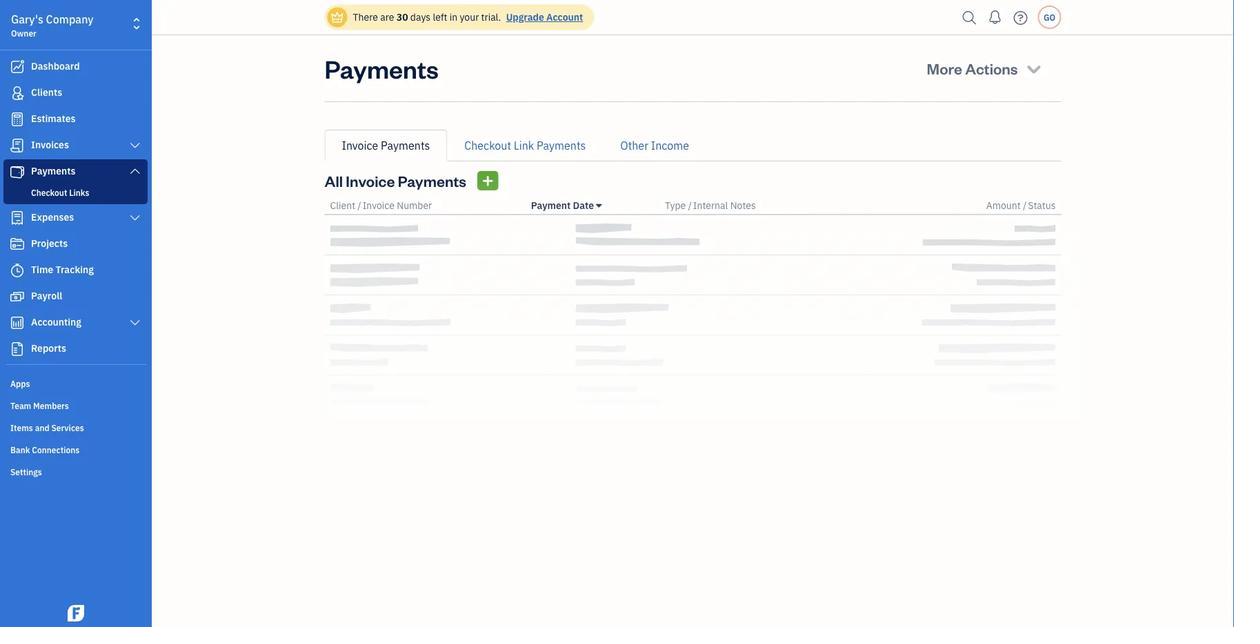 Task type: describe. For each thing, give the bounding box(es) containing it.
crown image
[[330, 10, 345, 24]]

chevron large down image for accounting
[[129, 317, 141, 328]]

2 vertical spatial invoice
[[363, 199, 395, 212]]

30
[[397, 11, 408, 23]]

days
[[410, 11, 431, 23]]

0 vertical spatial invoice
[[342, 138, 378, 153]]

team members link
[[3, 395, 148, 415]]

left
[[433, 11, 447, 23]]

expense image
[[9, 211, 26, 225]]

estimates link
[[3, 107, 148, 132]]

amount / status
[[986, 199, 1056, 212]]

dashboard
[[31, 60, 80, 72]]

services
[[51, 422, 84, 433]]

income
[[651, 138, 689, 153]]

amount
[[986, 199, 1021, 212]]

payroll link
[[3, 284, 148, 309]]

checkout for checkout links
[[31, 187, 67, 198]]

1 vertical spatial invoice
[[346, 171, 395, 190]]

payments inside "main" element
[[31, 165, 76, 177]]

date
[[573, 199, 594, 212]]

more
[[927, 58, 962, 78]]

clients link
[[3, 81, 148, 106]]

checkout link payments link
[[447, 130, 603, 161]]

gary's
[[11, 12, 43, 27]]

link
[[514, 138, 534, 153]]

notifications image
[[984, 3, 1006, 31]]

gary's company owner
[[11, 12, 93, 39]]

reports
[[31, 342, 66, 355]]

time tracking
[[31, 263, 94, 276]]

report image
[[9, 342, 26, 356]]

projects
[[31, 237, 68, 250]]

reports link
[[3, 337, 148, 362]]

apps link
[[3, 373, 148, 393]]

payments link
[[3, 159, 148, 184]]

chevron large down image for invoices
[[129, 140, 141, 151]]

chevrondown image
[[1024, 59, 1043, 78]]

company
[[46, 12, 93, 27]]

expenses link
[[3, 206, 148, 230]]

/ for status
[[1023, 199, 1027, 212]]

estimate image
[[9, 112, 26, 126]]

accounting
[[31, 316, 81, 328]]

caretdown image
[[596, 200, 602, 211]]

payroll
[[31, 289, 62, 302]]

upgrade
[[506, 11, 544, 23]]

search image
[[959, 7, 981, 28]]

status
[[1028, 199, 1056, 212]]

team
[[10, 400, 31, 411]]

more actions
[[927, 58, 1018, 78]]

all
[[325, 171, 343, 190]]

notes
[[730, 199, 756, 212]]

other income link
[[603, 130, 706, 161]]

amount button
[[986, 199, 1021, 212]]

all invoice payments
[[325, 171, 466, 190]]

payment date
[[531, 199, 594, 212]]

timer image
[[9, 264, 26, 277]]

number
[[397, 199, 432, 212]]

clients
[[31, 86, 62, 99]]

/ for internal
[[688, 199, 692, 212]]

links
[[69, 187, 89, 198]]

invoices
[[31, 138, 69, 151]]



Task type: locate. For each thing, give the bounding box(es) containing it.
connections
[[32, 444, 80, 455]]

chevron large down image for expenses
[[129, 212, 141, 224]]

chevron large down image up chevron large down icon
[[129, 140, 141, 151]]

2 chevron large down image from the top
[[129, 212, 141, 224]]

0 horizontal spatial checkout
[[31, 187, 67, 198]]

client / invoice number
[[330, 199, 432, 212]]

dashboard image
[[9, 60, 26, 74]]

2 / from the left
[[688, 199, 692, 212]]

bank connections link
[[3, 439, 148, 459]]

0 horizontal spatial /
[[358, 199, 361, 212]]

chart image
[[9, 316, 26, 330]]

payments up checkout links
[[31, 165, 76, 177]]

1 vertical spatial chevron large down image
[[129, 212, 141, 224]]

bank connections
[[10, 444, 80, 455]]

are
[[380, 11, 394, 23]]

go button
[[1038, 6, 1061, 29]]

upgrade account link
[[503, 11, 583, 23]]

2 horizontal spatial /
[[1023, 199, 1027, 212]]

payments right link
[[537, 138, 586, 153]]

1 vertical spatial checkout
[[31, 187, 67, 198]]

actions
[[965, 58, 1018, 78]]

/ right the client
[[358, 199, 361, 212]]

invoice up all
[[342, 138, 378, 153]]

chevron large down image
[[129, 166, 141, 177]]

estimates
[[31, 112, 76, 125]]

1 horizontal spatial checkout
[[465, 138, 511, 153]]

chevron large down image inside expenses link
[[129, 212, 141, 224]]

0 vertical spatial checkout
[[465, 138, 511, 153]]

invoice image
[[9, 139, 26, 152]]

money image
[[9, 290, 26, 304]]

team members
[[10, 400, 69, 411]]

checkout links link
[[6, 184, 145, 201]]

settings
[[10, 466, 42, 477]]

/ for invoice
[[358, 199, 361, 212]]

projects link
[[3, 232, 148, 257]]

checkout link payments
[[465, 138, 586, 153]]

chevron large down image down chevron large down icon
[[129, 212, 141, 224]]

in
[[450, 11, 457, 23]]

other income
[[620, 138, 689, 153]]

type
[[665, 199, 686, 212]]

tracking
[[56, 263, 94, 276]]

1 chevron large down image from the top
[[129, 140, 141, 151]]

add a new payment image
[[482, 172, 494, 189]]

1 horizontal spatial /
[[688, 199, 692, 212]]

settings link
[[3, 461, 148, 482]]

expenses
[[31, 211, 74, 224]]

and
[[35, 422, 49, 433]]

owner
[[11, 28, 36, 39]]

payment
[[531, 199, 571, 212]]

freshbooks image
[[65, 605, 87, 622]]

payments
[[325, 52, 439, 85], [381, 138, 430, 153], [537, 138, 586, 153], [31, 165, 76, 177], [398, 171, 466, 190]]

account
[[546, 11, 583, 23]]

checkout inside "main" element
[[31, 187, 67, 198]]

project image
[[9, 237, 26, 251]]

checkout links
[[31, 187, 89, 198]]

checkout up expenses on the top left of the page
[[31, 187, 67, 198]]

invoice up client / invoice number on the left of page
[[346, 171, 395, 190]]

checkout for checkout link payments
[[465, 138, 511, 153]]

3 chevron large down image from the top
[[129, 317, 141, 328]]

type / internal notes
[[665, 199, 756, 212]]

other
[[620, 138, 648, 153]]

internal
[[693, 199, 728, 212]]

chevron large down image
[[129, 140, 141, 151], [129, 212, 141, 224], [129, 317, 141, 328]]

invoice payments link
[[325, 130, 447, 161]]

/
[[358, 199, 361, 212], [688, 199, 692, 212], [1023, 199, 1027, 212]]

invoice
[[342, 138, 378, 153], [346, 171, 395, 190], [363, 199, 395, 212]]

2 vertical spatial chevron large down image
[[129, 317, 141, 328]]

payment image
[[9, 165, 26, 179]]

apps
[[10, 378, 30, 389]]

payment date button
[[531, 199, 602, 212]]

invoices link
[[3, 133, 148, 158]]

items
[[10, 422, 33, 433]]

dashboard link
[[3, 55, 148, 79]]

there
[[353, 11, 378, 23]]

client
[[330, 199, 355, 212]]

more actions button
[[915, 52, 1056, 85]]

0 vertical spatial chevron large down image
[[129, 140, 141, 151]]

invoice payments
[[342, 138, 430, 153]]

there are 30 days left in your trial. upgrade account
[[353, 11, 583, 23]]

/ right type
[[688, 199, 692, 212]]

payments down are
[[325, 52, 439, 85]]

main element
[[0, 0, 186, 627]]

items and services
[[10, 422, 84, 433]]

time
[[31, 263, 53, 276]]

members
[[33, 400, 69, 411]]

go
[[1044, 12, 1056, 23]]

payments up all invoice payments
[[381, 138, 430, 153]]

chevron large down image down payroll link
[[129, 317, 141, 328]]

accounting link
[[3, 310, 148, 335]]

your
[[460, 11, 479, 23]]

time tracking link
[[3, 258, 148, 283]]

go to help image
[[1010, 7, 1032, 28]]

payments up number
[[398, 171, 466, 190]]

trial.
[[481, 11, 501, 23]]

1 / from the left
[[358, 199, 361, 212]]

3 / from the left
[[1023, 199, 1027, 212]]

bank
[[10, 444, 30, 455]]

items and services link
[[3, 417, 148, 437]]

/ left status
[[1023, 199, 1027, 212]]

type button
[[665, 199, 686, 212]]

checkout up add a new payment icon
[[465, 138, 511, 153]]

client image
[[9, 86, 26, 100]]

checkout
[[465, 138, 511, 153], [31, 187, 67, 198]]

invoice down all invoice payments
[[363, 199, 395, 212]]



Task type: vqa. For each thing, say whether or not it's contained in the screenshot.
Gary's
yes



